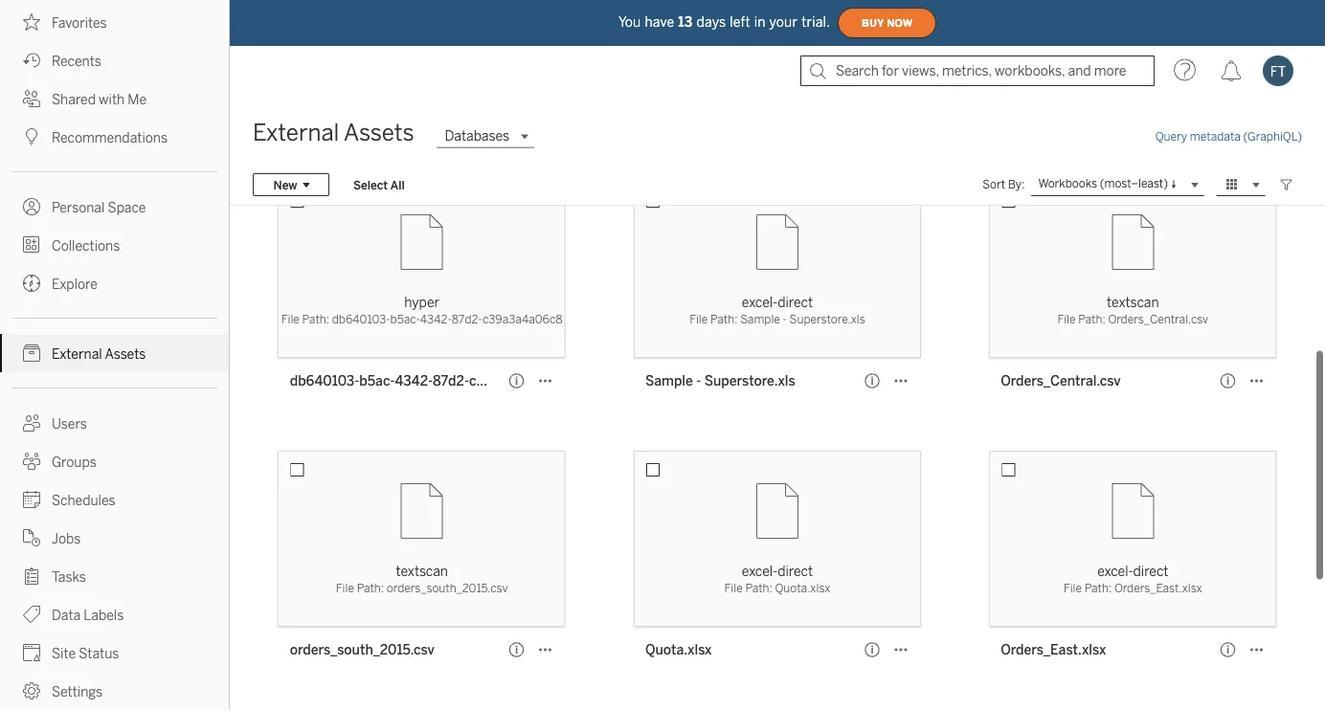 Task type: vqa. For each thing, say whether or not it's contained in the screenshot.


Task type: describe. For each thing, give the bounding box(es) containing it.
site status
[[52, 646, 119, 662]]

superstore.xls inside excel-direct file path: sample - superstore.xls
[[790, 310, 866, 324]]

select all
[[353, 178, 405, 192]]

recommendations link
[[0, 118, 229, 156]]

1 vertical spatial sample
[[646, 370, 693, 386]]

4342- inside the 'hyper file path: db640103-b5ac-4342-87d2-c39a3a4a06c8'
[[420, 310, 452, 324]]

textscan file path: orders_south_2015.csv
[[336, 561, 508, 593]]

file inside excel-direct file path: sample - superstore.xls
[[690, 310, 708, 324]]

personal
[[52, 200, 105, 215]]

orders_south_2015.csv inside textscan file path: orders_south_2015.csv
[[387, 579, 508, 593]]

left
[[730, 14, 751, 30]]

path: inside excel-direct file path: quota.xlsx
[[746, 579, 773, 593]]

favorites
[[52, 15, 107, 31]]

schedules link
[[0, 481, 229, 519]]

1 vertical spatial b5ac-
[[359, 370, 395, 386]]

explore link
[[0, 264, 229, 303]]

0 vertical spatial assets
[[344, 119, 414, 147]]

shared
[[52, 91, 96, 107]]

1 vertical spatial orders_central.csv
[[1001, 370, 1121, 386]]

file inside textscan file path: orders_central.csv
[[1058, 310, 1076, 324]]

with
[[99, 91, 125, 107]]

databases button
[[437, 125, 534, 148]]

all
[[391, 178, 405, 192]]

sort
[[983, 178, 1006, 192]]

0 vertical spatial external
[[253, 119, 339, 147]]

collections link
[[0, 226, 229, 264]]

workbooks (most–least)
[[1039, 177, 1168, 191]]

now
[[887, 17, 913, 29]]

days
[[697, 14, 726, 30]]

(most–least)
[[1100, 177, 1168, 191]]

1 vertical spatial superstore.xls
[[705, 370, 796, 386]]

excel- for orders_east.xlsx
[[1098, 561, 1134, 577]]

file inside textscan file path: orders_south_2015.csv
[[336, 579, 354, 593]]

hyper
[[404, 292, 440, 307]]

shared with me link
[[0, 79, 229, 118]]

settings
[[52, 684, 103, 700]]

c39a3a4a06c8 inside the 'hyper file path: db640103-b5ac-4342-87d2-c39a3a4a06c8'
[[483, 310, 563, 324]]

file inside excel-direct file path: quota.xlsx
[[725, 579, 743, 593]]

buy now button
[[838, 8, 937, 38]]

explore
[[52, 276, 98, 292]]

workbooks (most–least) button
[[1031, 173, 1205, 196]]

path: inside 'excel-direct file path: orders_east.xlsx'
[[1085, 579, 1112, 593]]

b5ac- inside the 'hyper file path: db640103-b5ac-4342-87d2-c39a3a4a06c8'
[[390, 310, 420, 324]]

1 vertical spatial 4342-
[[395, 370, 433, 386]]

13
[[678, 14, 693, 30]]

tasks link
[[0, 557, 229, 596]]

your
[[770, 14, 798, 30]]

(graphiql)
[[1244, 130, 1303, 144]]

data labels link
[[0, 596, 229, 634]]

me
[[128, 91, 147, 107]]

sort by:
[[983, 178, 1025, 192]]

db640103-b5ac-4342-87d2-c39a3a4a06c8
[[290, 370, 565, 386]]

space
[[108, 200, 146, 215]]

have
[[645, 14, 675, 30]]

textscan for orders_central.csv
[[1107, 292, 1159, 307]]

by:
[[1008, 178, 1025, 192]]

settings link
[[0, 672, 229, 711]]

textscan for orders_south_2015.csv
[[396, 561, 448, 577]]

buy
[[862, 17, 884, 29]]

87d2- inside the 'hyper file path: db640103-b5ac-4342-87d2-c39a3a4a06c8'
[[452, 310, 483, 324]]

jobs link
[[0, 519, 229, 557]]

site status link
[[0, 634, 229, 672]]

shared with me
[[52, 91, 147, 107]]

in
[[754, 14, 766, 30]]

grid view image
[[1224, 176, 1241, 193]]

buy now
[[862, 17, 913, 29]]

direct for sample - superstore.xls
[[778, 292, 813, 307]]

0 horizontal spatial orders_east.xlsx
[[1001, 639, 1106, 655]]

excel- for quota.xlsx
[[742, 561, 778, 577]]

orders_central.csv inside textscan file path: orders_central.csv
[[1109, 310, 1209, 324]]

recents
[[52, 53, 101, 69]]

0 horizontal spatial external
[[52, 346, 102, 362]]



Task type: locate. For each thing, give the bounding box(es) containing it.
4342- down hyper
[[420, 310, 452, 324]]

textscan inside textscan file path: orders_south_2015.csv
[[396, 561, 448, 577]]

orders_central.csv
[[1109, 310, 1209, 324], [1001, 370, 1121, 386]]

status
[[79, 646, 119, 662]]

excel-direct file path: quota.xlsx
[[725, 561, 831, 593]]

data labels
[[52, 608, 124, 624]]

b5ac- down hyper
[[390, 310, 420, 324]]

0 vertical spatial quota.xlsx
[[775, 579, 831, 593]]

site
[[52, 646, 76, 662]]

excel- inside excel-direct file path: quota.xlsx
[[742, 561, 778, 577]]

query metadata (graphiql)
[[1156, 130, 1303, 144]]

1 horizontal spatial textscan
[[1107, 292, 1159, 307]]

labels
[[84, 608, 124, 624]]

databases
[[445, 128, 510, 144]]

hyper file path: db640103-b5ac-4342-87d2-c39a3a4a06c8
[[281, 292, 563, 324]]

1 horizontal spatial -
[[783, 310, 787, 324]]

favorites link
[[0, 3, 229, 41]]

metadata
[[1190, 130, 1241, 144]]

textscan file path: orders_central.csv
[[1058, 292, 1209, 324]]

external assets up select
[[253, 119, 414, 147]]

0 vertical spatial -
[[783, 310, 787, 324]]

schedules
[[52, 493, 115, 509]]

trial.
[[802, 14, 831, 30]]

file
[[281, 310, 300, 324], [690, 310, 708, 324], [1058, 310, 1076, 324], [336, 579, 354, 593], [725, 579, 743, 593], [1064, 579, 1082, 593]]

0 vertical spatial textscan
[[1107, 292, 1159, 307]]

0 horizontal spatial textscan
[[396, 561, 448, 577]]

1 vertical spatial textscan
[[396, 561, 448, 577]]

0 vertical spatial sample
[[741, 310, 781, 324]]

- inside excel-direct file path: sample - superstore.xls
[[783, 310, 787, 324]]

query metadata (graphiql) link
[[1156, 130, 1303, 144]]

external assets inside "external assets" link
[[52, 346, 146, 362]]

path: inside excel-direct file path: sample - superstore.xls
[[711, 310, 738, 324]]

1 horizontal spatial orders_east.xlsx
[[1115, 579, 1203, 593]]

1 horizontal spatial external
[[253, 119, 339, 147]]

sample inside excel-direct file path: sample - superstore.xls
[[741, 310, 781, 324]]

excel-
[[742, 292, 778, 307], [742, 561, 778, 577], [1098, 561, 1134, 577]]

orders_east.xlsx
[[1115, 579, 1203, 593], [1001, 639, 1106, 655]]

excel- for sample - superstore.xls
[[742, 292, 778, 307]]

assets up users link
[[105, 346, 146, 362]]

new
[[273, 178, 297, 192]]

1 vertical spatial external assets
[[52, 346, 146, 362]]

file inside the 'hyper file path: db640103-b5ac-4342-87d2-c39a3a4a06c8'
[[281, 310, 300, 324]]

direct inside 'excel-direct file path: orders_east.xlsx'
[[1134, 561, 1169, 577]]

0 horizontal spatial external assets
[[52, 346, 146, 362]]

87d2-
[[452, 310, 483, 324], [433, 370, 469, 386]]

direct
[[778, 292, 813, 307], [778, 561, 813, 577], [1134, 561, 1169, 577]]

4342-
[[420, 310, 452, 324], [395, 370, 433, 386]]

87d2- up db640103-b5ac-4342-87d2-c39a3a4a06c8
[[452, 310, 483, 324]]

0 vertical spatial b5ac-
[[390, 310, 420, 324]]

external assets link
[[0, 334, 229, 373]]

-
[[783, 310, 787, 324], [697, 370, 701, 386]]

data
[[52, 608, 81, 624]]

0 vertical spatial orders_south_2015.csv
[[387, 579, 508, 593]]

tasks
[[52, 569, 86, 585]]

1 vertical spatial -
[[697, 370, 701, 386]]

4342- down the 'hyper file path: db640103-b5ac-4342-87d2-c39a3a4a06c8'
[[395, 370, 433, 386]]

1 horizontal spatial external assets
[[253, 119, 414, 147]]

personal space link
[[0, 188, 229, 226]]

direct for orders_east.xlsx
[[1134, 561, 1169, 577]]

direct inside excel-direct file path: sample - superstore.xls
[[778, 292, 813, 307]]

excel- inside excel-direct file path: sample - superstore.xls
[[742, 292, 778, 307]]

new button
[[253, 173, 329, 196]]

recents link
[[0, 41, 229, 79]]

excel- inside 'excel-direct file path: orders_east.xlsx'
[[1098, 561, 1134, 577]]

b5ac- down the 'hyper file path: db640103-b5ac-4342-87d2-c39a3a4a06c8'
[[359, 370, 395, 386]]

orders_east.xlsx inside 'excel-direct file path: orders_east.xlsx'
[[1115, 579, 1203, 593]]

select all button
[[341, 173, 417, 196]]

1 vertical spatial orders_south_2015.csv
[[290, 639, 435, 655]]

path: inside the 'hyper file path: db640103-b5ac-4342-87d2-c39a3a4a06c8'
[[302, 310, 330, 324]]

1 horizontal spatial assets
[[344, 119, 414, 147]]

external assets up users link
[[52, 346, 146, 362]]

excel-direct file path: sample - superstore.xls
[[690, 292, 866, 324]]

direct for quota.xlsx
[[778, 561, 813, 577]]

groups
[[52, 454, 96, 470]]

c39a3a4a06c8
[[483, 310, 563, 324], [469, 370, 565, 386]]

users
[[52, 416, 87, 432]]

0 vertical spatial orders_central.csv
[[1109, 310, 1209, 324]]

0 vertical spatial c39a3a4a06c8
[[483, 310, 563, 324]]

external
[[253, 119, 339, 147], [52, 346, 102, 362]]

users link
[[0, 404, 229, 442]]

87d2- down the 'hyper file path: db640103-b5ac-4342-87d2-c39a3a4a06c8'
[[433, 370, 469, 386]]

0 horizontal spatial assets
[[105, 346, 146, 362]]

0 vertical spatial external assets
[[253, 119, 414, 147]]

external down explore
[[52, 346, 102, 362]]

external assets
[[253, 119, 414, 147], [52, 346, 146, 362]]

you have 13 days left in your trial.
[[619, 14, 831, 30]]

1 vertical spatial quota.xlsx
[[646, 639, 712, 655]]

direct inside excel-direct file path: quota.xlsx
[[778, 561, 813, 577]]

file inside 'excel-direct file path: orders_east.xlsx'
[[1064, 579, 1082, 593]]

personal space
[[52, 200, 146, 215]]

quota.xlsx inside excel-direct file path: quota.xlsx
[[775, 579, 831, 593]]

1 vertical spatial c39a3a4a06c8
[[469, 370, 565, 386]]

textscan
[[1107, 292, 1159, 307], [396, 561, 448, 577]]

1 vertical spatial assets
[[105, 346, 146, 362]]

b5ac-
[[390, 310, 420, 324], [359, 370, 395, 386]]

0 horizontal spatial quota.xlsx
[[646, 639, 712, 655]]

db640103- inside the 'hyper file path: db640103-b5ac-4342-87d2-c39a3a4a06c8'
[[332, 310, 390, 324]]

0 horizontal spatial sample
[[646, 370, 693, 386]]

query
[[1156, 130, 1188, 144]]

superstore.xls
[[790, 310, 866, 324], [705, 370, 796, 386]]

external up new popup button
[[253, 119, 339, 147]]

Search for views, metrics, workbooks, and more text field
[[801, 56, 1155, 86]]

sample - superstore.xls
[[646, 370, 796, 386]]

sample
[[741, 310, 781, 324], [646, 370, 693, 386]]

excel-direct file path: orders_east.xlsx
[[1064, 561, 1203, 593]]

1 vertical spatial orders_east.xlsx
[[1001, 639, 1106, 655]]

1 vertical spatial external
[[52, 346, 102, 362]]

0 vertical spatial superstore.xls
[[790, 310, 866, 324]]

path:
[[302, 310, 330, 324], [711, 310, 738, 324], [1079, 310, 1106, 324], [357, 579, 384, 593], [746, 579, 773, 593], [1085, 579, 1112, 593]]

0 vertical spatial db640103-
[[332, 310, 390, 324]]

assets up select all button
[[344, 119, 414, 147]]

workbooks
[[1039, 177, 1098, 191]]

textscan inside textscan file path: orders_central.csv
[[1107, 292, 1159, 307]]

jobs
[[52, 531, 81, 547]]

select
[[353, 178, 388, 192]]

assets
[[344, 119, 414, 147], [105, 346, 146, 362]]

1 horizontal spatial sample
[[741, 310, 781, 324]]

groups link
[[0, 442, 229, 481]]

0 vertical spatial 4342-
[[420, 310, 452, 324]]

0 horizontal spatial -
[[697, 370, 701, 386]]

1 horizontal spatial quota.xlsx
[[775, 579, 831, 593]]

1 vertical spatial 87d2-
[[433, 370, 469, 386]]

quota.xlsx
[[775, 579, 831, 593], [646, 639, 712, 655]]

you
[[619, 14, 641, 30]]

path: inside textscan file path: orders_central.csv
[[1079, 310, 1106, 324]]

path: inside textscan file path: orders_south_2015.csv
[[357, 579, 384, 593]]

recommendations
[[52, 130, 168, 146]]

1 vertical spatial db640103-
[[290, 370, 359, 386]]

0 vertical spatial orders_east.xlsx
[[1115, 579, 1203, 593]]

collections
[[52, 238, 120, 254]]

db640103-
[[332, 310, 390, 324], [290, 370, 359, 386]]

0 vertical spatial 87d2-
[[452, 310, 483, 324]]

orders_south_2015.csv
[[387, 579, 508, 593], [290, 639, 435, 655]]



